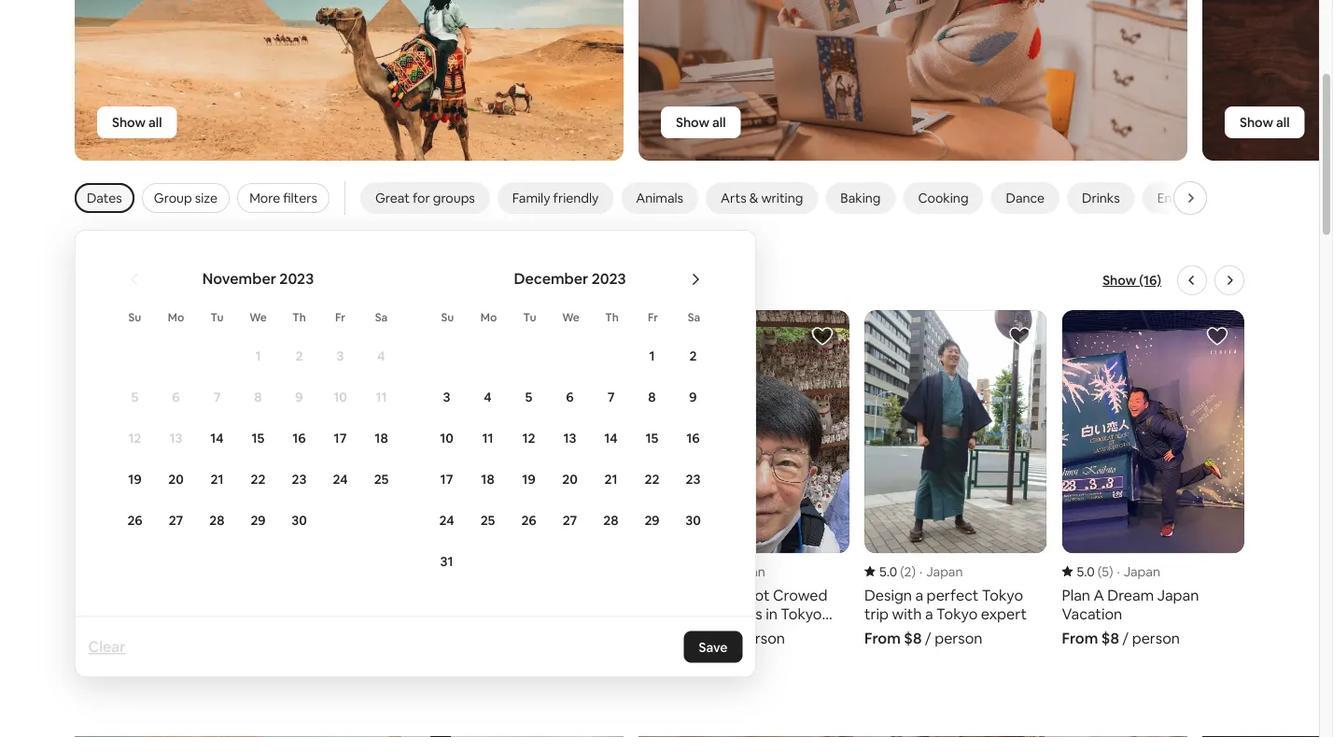 Task type: locate. For each thing, give the bounding box(es) containing it.
1 horizontal spatial 13 button
[[550, 419, 591, 458]]

0 horizontal spatial 26
[[127, 512, 143, 529]]

0 vertical spatial 11
[[376, 389, 387, 405]]

) inside plan a dream japan vacation group
[[1110, 563, 1114, 580]]

· japan for 5.0 ( 2 )
[[920, 563, 964, 580]]

3 $8 from the left
[[904, 629, 922, 648]]

2 japan from the left
[[927, 563, 964, 580]]

0 horizontal spatial 10
[[334, 389, 347, 405]]

1 6 from the left
[[172, 389, 180, 405]]

18
[[375, 430, 388, 447], [481, 471, 495, 488]]

1 ) from the left
[[912, 563, 916, 580]]

arts
[[721, 190, 747, 207]]

3 from from the left
[[865, 629, 901, 648]]

2 su from the left
[[441, 310, 454, 325]]

10
[[334, 389, 347, 405], [440, 430, 454, 447]]

2023 right 'december'
[[592, 270, 626, 289]]

2 30 from the left
[[686, 512, 701, 529]]

0 horizontal spatial 23 button
[[279, 460, 320, 499]]

japan for 5.0 ( 5 )
[[1124, 563, 1161, 580]]

0 horizontal spatial 12
[[128, 430, 142, 447]]

family friendly element
[[513, 190, 599, 207]]

1 2023 from the left
[[280, 270, 314, 289]]

0 horizontal spatial 14
[[210, 430, 224, 447]]

11 for the top 11 button
[[376, 389, 387, 405]]

5
[[131, 389, 139, 405], [526, 389, 533, 405], [1103, 563, 1110, 580]]

0 horizontal spatial 6 button
[[156, 377, 197, 417]]

11
[[376, 389, 387, 405], [482, 430, 494, 447]]

15
[[252, 430, 265, 447], [646, 430, 659, 447]]

1 1 button from the left
[[238, 336, 279, 376]]

person inside plan a dream japan vacation group
[[1133, 629, 1181, 648]]

1 horizontal spatial 10 button
[[426, 419, 468, 458]]

28 button
[[197, 501, 238, 540], [591, 501, 632, 540]]

2 13 from the left
[[564, 430, 577, 447]]

friendly
[[554, 190, 599, 207]]

$8 inside the design a perfect tokyo trip with a tokyo expert group
[[904, 629, 922, 648]]

0 vertical spatial 4 button
[[361, 336, 402, 376]]

1 horizontal spatial 5 button
[[509, 377, 550, 417]]

0 vertical spatial 4
[[378, 348, 385, 364]]

21 for first 21 button from left
[[211, 471, 224, 488]]

5 inside plan a dream japan vacation group
[[1103, 563, 1110, 580]]

save this experience image inside the design a perfect tokyo trip with a tokyo expert group
[[1009, 326, 1032, 348]]

1 we from the left
[[250, 310, 267, 325]]

3 show all from the left
[[1241, 114, 1291, 131]]

entertainment element
[[1158, 190, 1245, 207]]

1 japan from the left
[[729, 563, 766, 580]]

1 horizontal spatial 24
[[439, 512, 455, 529]]

1 horizontal spatial (
[[1098, 563, 1103, 580]]

0 horizontal spatial 1 button
[[238, 336, 279, 376]]

1 horizontal spatial show all
[[676, 114, 726, 131]]

dance button
[[992, 183, 1060, 214]]

2 person from the left
[[935, 629, 983, 648]]

1 horizontal spatial 7 button
[[591, 377, 632, 417]]

7 button
[[197, 377, 238, 417], [591, 377, 632, 417]]

from inside plan a tour not crowed but cool sites in tokyo local 'group'
[[667, 629, 704, 648]]

5.0 ( 5 )
[[1078, 563, 1114, 580]]

great for groups element
[[375, 190, 475, 207]]

0 vertical spatial 24 button
[[320, 460, 361, 499]]

from $8 / person
[[667, 629, 786, 648], [865, 629, 983, 648], [1063, 629, 1181, 648]]

1 5 button from the left
[[114, 377, 156, 417]]

save
[[699, 639, 728, 656]]

0 horizontal spatial /
[[728, 629, 734, 648]]

the
[[503, 267, 535, 294]]

1 horizontal spatial 5.0
[[1078, 563, 1095, 580]]

with
[[174, 267, 217, 294]]

5 button
[[114, 377, 156, 417], [509, 377, 550, 417]]

30 for 1st the '30' button from the right
[[686, 512, 701, 529]]

30 button
[[279, 501, 320, 540], [673, 501, 714, 540]]

from inside the design a perfect tokyo trip with a tokyo expert group
[[865, 629, 901, 648]]

1 from $8 / person from the left
[[667, 629, 786, 648]]

6 button
[[156, 377, 197, 417], [550, 377, 591, 417]]

2 show all link from the left
[[661, 107, 741, 139]]

2 8 button from the left
[[632, 377, 673, 417]]

0 horizontal spatial 15
[[252, 430, 265, 447]]

1 ( from the left
[[901, 563, 905, 580]]

plan the perfect customised japan trip with local expert group
[[272, 311, 455, 648]]

31
[[440, 553, 454, 570]]

1 horizontal spatial 2023
[[592, 270, 626, 289]]

1 button for november 2023
[[238, 336, 279, 376]]

/ inside plan a dream japan vacation group
[[1123, 629, 1130, 648]]

0 horizontal spatial 8
[[254, 389, 262, 405]]

0 horizontal spatial 4
[[378, 348, 385, 364]]

24 button
[[320, 460, 361, 499], [426, 501, 468, 540]]

1 save this experience image from the left
[[812, 326, 834, 348]]

save this experience image for 5.0 ( 5 )
[[1207, 326, 1229, 348]]

2 15 button from the left
[[632, 419, 673, 458]]

$8 inside plan a tour not crowed but cool sites in tokyo local 'group'
[[707, 629, 725, 648]]

world
[[540, 267, 595, 294]]

1 horizontal spatial 16 button
[[673, 419, 714, 458]]

2023 left local
[[280, 270, 314, 289]]

2 2 button from the left
[[673, 336, 714, 376]]

25 button
[[361, 460, 402, 499], [468, 501, 509, 540]]

15 button
[[238, 419, 279, 458], [632, 419, 673, 458]]

14 button
[[197, 419, 238, 458], [591, 419, 632, 458]]

th down from
[[293, 310, 306, 325]]

clear
[[88, 638, 126, 657]]

2 26 button from the left
[[509, 501, 550, 540]]

0 horizontal spatial 19
[[128, 471, 142, 488]]

1 horizontal spatial 9
[[690, 389, 697, 405]]

9
[[296, 389, 303, 405], [690, 389, 697, 405]]

3
[[337, 348, 344, 364], [443, 389, 451, 405]]

1 horizontal spatial 30
[[686, 512, 701, 529]]

13 for 1st 13 button from the left
[[170, 430, 183, 447]]

1 horizontal spatial 30 button
[[673, 501, 714, 540]]

baking element
[[841, 190, 881, 207]]

1 7 from the left
[[214, 389, 221, 405]]

1 horizontal spatial all
[[713, 114, 726, 131]]

0 horizontal spatial 27 button
[[156, 501, 197, 540]]

0 horizontal spatial 7
[[214, 389, 221, 405]]

/ for 5.0 ( 5 )
[[1123, 629, 1130, 648]]

save this experience image
[[812, 326, 834, 348], [1009, 326, 1032, 348], [1207, 326, 1229, 348]]

0 horizontal spatial 14 button
[[197, 419, 238, 458]]

1 show all from the left
[[112, 114, 162, 131]]

1 horizontal spatial 25
[[481, 512, 495, 529]]

show
[[112, 114, 146, 131], [676, 114, 710, 131], [1241, 114, 1274, 131], [1103, 272, 1137, 289]]

from $8 / person inside plan a dream japan vacation group
[[1063, 629, 1181, 648]]

5.0
[[880, 563, 898, 580], [1078, 563, 1095, 580]]

1 $8 from the left
[[114, 629, 132, 648]]

0 horizontal spatial 30
[[292, 512, 307, 529]]

1 horizontal spatial 2 button
[[673, 336, 714, 376]]

( inside plan a dream japan vacation group
[[1098, 563, 1103, 580]]

2 horizontal spatial /
[[1123, 629, 1130, 648]]

1 vertical spatial 18
[[481, 471, 495, 488]]

animals element
[[636, 190, 684, 207]]

family friendly button
[[498, 183, 614, 214]]

from for the design a perfect tokyo trip with a tokyo expert group
[[865, 629, 901, 648]]

0 vertical spatial 25
[[374, 471, 389, 488]]

1 horizontal spatial 18
[[481, 471, 495, 488]]

1 28 button from the left
[[197, 501, 238, 540]]

4
[[378, 348, 385, 364], [484, 389, 492, 405]]

0 horizontal spatial 18 button
[[361, 419, 402, 458]]

december 2023
[[514, 270, 626, 289]]

29 button
[[238, 501, 279, 540], [632, 501, 673, 540]]

arts & writing button
[[706, 183, 819, 214]]

6
[[172, 389, 180, 405], [566, 389, 574, 405]]

plan a dream japan vacation group
[[1063, 311, 1245, 648]]

tu down with at left top
[[211, 310, 224, 325]]

from
[[75, 629, 111, 648], [667, 629, 704, 648], [865, 629, 901, 648], [1063, 629, 1099, 648]]

( for 2
[[901, 563, 905, 580]]

5.0 inside the design a perfect tokyo trip with a tokyo expert group
[[880, 563, 898, 580]]

2 23 from the left
[[686, 471, 701, 488]]

tu down the
[[524, 310, 537, 325]]

20
[[168, 471, 184, 488], [563, 471, 578, 488]]

2 for december 2023
[[690, 348, 697, 364]]

1 from from the left
[[75, 629, 111, 648]]

10 for 10 button to the right
[[440, 430, 454, 447]]

1 23 from the left
[[292, 471, 307, 488]]

19 for second 19 button from the right
[[128, 471, 142, 488]]

· japan right 5.0 ( 2 )
[[920, 563, 964, 580]]

th down december 2023
[[606, 310, 619, 325]]

entertainment button
[[1143, 183, 1260, 214]]

16
[[293, 430, 306, 447], [687, 430, 700, 447]]

2 6 from the left
[[566, 389, 574, 405]]

1 vertical spatial 11 button
[[468, 419, 509, 458]]

1 horizontal spatial sa
[[688, 310, 701, 325]]

1 horizontal spatial su
[[441, 310, 454, 325]]

1 16 from the left
[[293, 430, 306, 447]]

show (16) link
[[1103, 271, 1162, 290]]

3 japan from the left
[[1124, 563, 1161, 580]]

1 tu from the left
[[211, 310, 224, 325]]

13 button
[[156, 419, 197, 458], [550, 419, 591, 458]]

local
[[319, 267, 365, 294]]

0 horizontal spatial 24 button
[[320, 460, 361, 499]]

tu
[[211, 310, 224, 325], [524, 310, 537, 325]]

1 horizontal spatial 4 button
[[468, 377, 509, 417]]

mo down with at left top
[[168, 310, 184, 325]]

$8 inside plan a dream japan vacation group
[[1102, 629, 1120, 648]]

· japan right 5.0 ( 5 )
[[1118, 563, 1161, 580]]

0 horizontal spatial )
[[912, 563, 916, 580]]

) for 5.0 ( 5 )
[[1110, 563, 1114, 580]]

from inside plan a dream japan vacation group
[[1063, 629, 1099, 648]]

0 horizontal spatial 11
[[376, 389, 387, 405]]

1 horizontal spatial 22 button
[[632, 460, 673, 499]]

2 ) from the left
[[1110, 563, 1114, 580]]

1 horizontal spatial japan
[[927, 563, 964, 580]]

3 button
[[320, 336, 361, 376], [426, 377, 468, 417]]

2 horizontal spatial person
[[1133, 629, 1181, 648]]

1 7 button from the left
[[197, 377, 238, 417]]

su down a
[[129, 310, 141, 325]]

0 horizontal spatial ·
[[920, 563, 923, 580]]

japan up 'save' button
[[729, 563, 766, 580]]

1 13 from the left
[[170, 430, 183, 447]]

from $8 / person inside the design a perfect tokyo trip with a tokyo expert group
[[865, 629, 983, 648]]

show all
[[112, 114, 162, 131], [676, 114, 726, 131], [1241, 114, 1291, 131]]

mo
[[168, 310, 184, 325], [481, 310, 497, 325]]

29
[[251, 512, 266, 529], [645, 512, 660, 529]]

· for 5.0 ( 2 )
[[920, 563, 923, 580]]

1 horizontal spatial 11
[[482, 430, 494, 447]]

1 horizontal spatial 20 button
[[550, 460, 591, 499]]

1 horizontal spatial 29 button
[[632, 501, 673, 540]]

· japan inside plan a dream japan vacation group
[[1118, 563, 1161, 580]]

22 button
[[238, 460, 279, 499], [632, 460, 673, 499]]

0 horizontal spatial 5 button
[[114, 377, 156, 417]]

· japan for 5.0 ( 5 )
[[1118, 563, 1161, 580]]

7 for first 7 button from right
[[608, 389, 615, 405]]

27 button
[[156, 501, 197, 540], [550, 501, 591, 540]]

( for 5
[[1098, 563, 1103, 580]]

japan
[[729, 563, 766, 580], [927, 563, 964, 580], [1124, 563, 1161, 580]]

1 15 from the left
[[252, 430, 265, 447]]

japan inside the design a perfect tokyo trip with a tokyo expert group
[[927, 563, 964, 580]]

11 button
[[361, 377, 402, 417], [468, 419, 509, 458]]

2 ( from the left
[[1098, 563, 1103, 580]]

0 horizontal spatial all
[[149, 114, 162, 131]]

writing
[[762, 190, 804, 207]]

1 horizontal spatial th
[[606, 310, 619, 325]]

1 vertical spatial 4 button
[[468, 377, 509, 417]]

· right 5.0 ( 2 )
[[920, 563, 923, 580]]

2 1 from the left
[[650, 348, 655, 364]]

arts & writing element
[[721, 190, 804, 207]]

0 horizontal spatial save this experience image
[[812, 326, 834, 348]]

mo down around
[[481, 310, 497, 325]]

19
[[128, 471, 142, 488], [523, 471, 536, 488]]

0 horizontal spatial 16
[[293, 430, 306, 447]]

30
[[292, 512, 307, 529], [686, 512, 701, 529]]

0 horizontal spatial 24
[[333, 471, 348, 488]]

0 horizontal spatial 20 button
[[156, 460, 197, 499]]

1 horizontal spatial 23 button
[[673, 460, 714, 499]]

show all link
[[97, 107, 177, 139], [661, 107, 741, 139], [1226, 107, 1305, 139]]

calendar application
[[94, 249, 1334, 598]]

2 tu from the left
[[524, 310, 537, 325]]

( inside the design a perfect tokyo trip with a tokyo expert group
[[901, 563, 905, 580]]

december
[[514, 270, 589, 289]]

1 vertical spatial 17
[[441, 471, 453, 488]]

8 button
[[238, 377, 279, 417], [632, 377, 673, 417]]

0 horizontal spatial 30 button
[[279, 501, 320, 540]]

0 vertical spatial 17
[[334, 430, 347, 447]]

1 19 button from the left
[[114, 460, 156, 499]]

1 mo from the left
[[168, 310, 184, 325]]

3 all from the left
[[1277, 114, 1291, 131]]

21 for 1st 21 button from right
[[605, 471, 618, 488]]

26 button
[[114, 501, 156, 540], [509, 501, 550, 540]]

0 horizontal spatial 28
[[210, 512, 225, 529]]

japan for 5.0 ( 2 )
[[927, 563, 964, 580]]

we down november 2023
[[250, 310, 267, 325]]

9 for 1st the 9 button from the right
[[690, 389, 697, 405]]

12 button
[[114, 419, 156, 458], [509, 419, 550, 458]]

1 horizontal spatial 6 button
[[550, 377, 591, 417]]

2 16 button from the left
[[673, 419, 714, 458]]

family
[[513, 190, 551, 207]]

1 2 button from the left
[[279, 336, 320, 376]]

person inside the design a perfect tokyo trip with a tokyo expert group
[[935, 629, 983, 648]]

23
[[292, 471, 307, 488], [686, 471, 701, 488]]

su
[[129, 310, 141, 325], [441, 310, 454, 325]]

2 26 from the left
[[522, 512, 537, 529]]

we down world on the left
[[563, 310, 580, 325]]

1 horizontal spatial 29
[[645, 512, 660, 529]]

) for 5.0 ( 2 )
[[912, 563, 916, 580]]

1 · from the left
[[920, 563, 923, 580]]

great for groups
[[375, 190, 475, 207]]

animals button
[[622, 183, 699, 214]]

· inside plan a dream japan vacation group
[[1118, 563, 1121, 580]]

3 / from the left
[[1123, 629, 1130, 648]]

16 button
[[279, 419, 320, 458], [673, 419, 714, 458]]

14
[[210, 430, 224, 447], [605, 430, 618, 447]]

1 horizontal spatial 23
[[686, 471, 701, 488]]

1
[[255, 348, 261, 364], [650, 348, 655, 364]]

1 · japan from the left
[[920, 563, 964, 580]]

1 person from the left
[[738, 629, 786, 648]]

20 button
[[156, 460, 197, 499], [550, 460, 591, 499]]

1 21 button from the left
[[197, 460, 238, 499]]

2 22 from the left
[[645, 471, 660, 488]]

1 horizontal spatial 20
[[563, 471, 578, 488]]

2 button
[[279, 336, 320, 376], [673, 336, 714, 376]]

0 horizontal spatial 28 button
[[197, 501, 238, 540]]

2 15 from the left
[[646, 430, 659, 447]]

· japan
[[920, 563, 964, 580], [1118, 563, 1161, 580]]

su down around
[[441, 310, 454, 325]]

1 14 button from the left
[[197, 419, 238, 458]]

cooking
[[919, 190, 969, 207]]

1 horizontal spatial 3
[[443, 389, 451, 405]]

26 for first 26 "button" from right
[[522, 512, 537, 529]]

2023
[[280, 270, 314, 289], [592, 270, 626, 289]]

0 horizontal spatial 21 button
[[197, 460, 238, 499]]

$8 for plan a dream japan vacation group
[[1102, 629, 1120, 648]]

1 26 from the left
[[127, 512, 143, 529]]

0 horizontal spatial 29
[[251, 512, 266, 529]]

1 vertical spatial 10 button
[[426, 419, 468, 458]]

all
[[149, 114, 162, 131], [713, 114, 726, 131], [1277, 114, 1291, 131]]

1 horizontal spatial 9 button
[[673, 377, 714, 417]]

1 horizontal spatial /
[[926, 629, 932, 648]]

2 7 from the left
[[608, 389, 615, 405]]

·
[[920, 563, 923, 580], [1118, 563, 1121, 580]]

) inside the design a perfect tokyo trip with a tokyo expert group
[[912, 563, 916, 580]]

2 16 from the left
[[687, 430, 700, 447]]

1 vertical spatial 10
[[440, 430, 454, 447]]

0 vertical spatial 10 button
[[320, 377, 361, 417]]

2 9 button from the left
[[673, 377, 714, 417]]

3 save this experience image from the left
[[1207, 326, 1229, 348]]

5.0 inside plan a dream japan vacation group
[[1078, 563, 1095, 580]]

· inside the design a perfect tokyo trip with a tokyo expert group
[[920, 563, 923, 580]]

save this experience image inside plan a dream japan vacation group
[[1207, 326, 1229, 348]]

· japan inside the design a perfect tokyo trip with a tokyo expert group
[[920, 563, 964, 580]]

13 for 1st 13 button from the right
[[564, 430, 577, 447]]

2 $8 from the left
[[707, 629, 725, 648]]

from $8
[[75, 629, 132, 648]]

4 from from the left
[[1063, 629, 1099, 648]]

/ inside the design a perfect tokyo trip with a tokyo expert group
[[926, 629, 932, 648]]

0 horizontal spatial 22
[[251, 471, 266, 488]]

0 horizontal spatial th
[[293, 310, 306, 325]]

1 horizontal spatial save this experience image
[[1009, 326, 1032, 348]]

25
[[374, 471, 389, 488], [481, 512, 495, 529]]

1 9 from the left
[[296, 389, 303, 405]]

· right 5.0 ( 5 )
[[1118, 563, 1121, 580]]

0 vertical spatial 17 button
[[320, 419, 361, 458]]

1 horizontal spatial 3 button
[[426, 377, 468, 417]]

0 horizontal spatial 11 button
[[361, 377, 402, 417]]

a
[[120, 267, 131, 294]]

19 button
[[114, 460, 156, 499], [509, 460, 550, 499]]

japan inside group
[[1124, 563, 1161, 580]]

1 horizontal spatial from $8 / person
[[865, 629, 983, 648]]

1 6 button from the left
[[156, 377, 197, 417]]

1 horizontal spatial 15
[[646, 430, 659, 447]]

2 8 from the left
[[649, 389, 656, 405]]

2 we from the left
[[563, 310, 580, 325]]

rating 5.0 out of 5; 2 reviews image
[[865, 563, 916, 580]]

)
[[912, 563, 916, 580], [1110, 563, 1114, 580]]

2 20 from the left
[[563, 471, 578, 488]]

1 21 from the left
[[211, 471, 224, 488]]

(
[[901, 563, 905, 580], [1098, 563, 1103, 580]]

cooking button
[[904, 183, 984, 214]]

1 horizontal spatial 19
[[523, 471, 536, 488]]

create a customized guide book of tokyo with a local guide group
[[470, 311, 653, 648]]

japan right 5.0 ( 2 )
[[927, 563, 964, 580]]

13
[[170, 430, 183, 447], [564, 430, 577, 447]]

2 13 button from the left
[[550, 419, 591, 458]]

dates
[[87, 190, 122, 207]]

fr
[[335, 310, 346, 325], [648, 310, 659, 325]]

1 27 from the left
[[169, 512, 183, 529]]

23 button
[[279, 460, 320, 499], [673, 460, 714, 499]]

0 horizontal spatial show all link
[[97, 107, 177, 139]]

filters
[[283, 190, 318, 207]]

japan right 5.0 ( 5 )
[[1124, 563, 1161, 580]]

2
[[296, 348, 303, 364], [690, 348, 697, 364], [905, 563, 912, 580]]

0 horizontal spatial 16 button
[[279, 419, 320, 458]]

1 horizontal spatial 2
[[690, 348, 697, 364]]

/ for 5.0 ( 2 )
[[926, 629, 932, 648]]



Task type: describe. For each thing, give the bounding box(es) containing it.
arts & writing
[[721, 190, 804, 207]]

7 for 1st 7 button from left
[[214, 389, 221, 405]]

great
[[375, 190, 410, 207]]

show (16)
[[1103, 272, 1162, 289]]

0 horizontal spatial 25
[[374, 471, 389, 488]]

1 vertical spatial 24
[[439, 512, 455, 529]]

person for 5.0 ( 2 )
[[935, 629, 983, 648]]

$8 for the design a perfect tokyo trip with a tokyo expert group
[[904, 629, 922, 648]]

for
[[413, 190, 430, 207]]

1 for december 2023
[[650, 348, 655, 364]]

2 14 from the left
[[605, 430, 618, 447]]

0 vertical spatial 11 button
[[361, 377, 402, 417]]

person inside plan a tour not crowed but cool sites in tokyo local 'group'
[[738, 629, 786, 648]]

1 su from the left
[[129, 310, 141, 325]]

1 horizontal spatial 5
[[526, 389, 533, 405]]

1 28 from the left
[[210, 512, 225, 529]]

17 for bottommost 17 button
[[441, 471, 453, 488]]

$8 inside the learn & plan a kyoto trip with local advisor yuko group
[[114, 629, 132, 648]]

design a perfect tokyo trip with a tokyo expert group
[[865, 311, 1048, 648]]

from $8 / person inside plan a tour not crowed but cool sites in tokyo local 'group'
[[667, 629, 786, 648]]

new this week group
[[0, 0, 1334, 162]]

11 for right 11 button
[[482, 430, 494, 447]]

$8 for plan a tour not crowed but cool sites in tokyo local 'group'
[[707, 629, 725, 648]]

23 for 1st 23 button from the right
[[686, 471, 701, 488]]

1 12 from the left
[[128, 430, 142, 447]]

family friendly
[[513, 190, 599, 207]]

from for plan a tour not crowed but cool sites in tokyo local 'group'
[[667, 629, 704, 648]]

· for 5.0 ( 5 )
[[1118, 563, 1121, 580]]

1 vertical spatial 17 button
[[426, 460, 468, 499]]

show all for third show all link from the right
[[112, 114, 162, 131]]

31 button
[[426, 542, 468, 581]]

1 horizontal spatial 11 button
[[468, 419, 509, 458]]

2 29 from the left
[[645, 512, 660, 529]]

more filters button
[[237, 184, 330, 213]]

9 for second the 9 button from the right
[[296, 389, 303, 405]]

4 for bottom 4 button
[[484, 389, 492, 405]]

1 30 button from the left
[[279, 501, 320, 540]]

2 th from the left
[[606, 310, 619, 325]]

save this experience image inside plan a tour not crowed but cool sites in tokyo local 'group'
[[812, 326, 834, 348]]

2 30 button from the left
[[673, 501, 714, 540]]

26 for 1st 26 "button"
[[127, 512, 143, 529]]

trip
[[135, 267, 170, 294]]

10 for the topmost 10 button
[[334, 389, 347, 405]]

person for 5.0 ( 5 )
[[1133, 629, 1181, 648]]

dance element
[[1007, 190, 1045, 207]]

5.0 ( 2 )
[[880, 563, 916, 580]]

show all for second show all link from the left
[[676, 114, 726, 131]]

2 27 button from the left
[[550, 501, 591, 540]]

2 for november 2023
[[296, 348, 303, 364]]

1 22 from the left
[[251, 471, 266, 488]]

1 vertical spatial 24 button
[[426, 501, 468, 540]]

2 sa from the left
[[688, 310, 701, 325]]

1 vertical spatial 3
[[443, 389, 451, 405]]

2 6 button from the left
[[550, 377, 591, 417]]

0 vertical spatial 3 button
[[320, 336, 361, 376]]

2 28 button from the left
[[591, 501, 632, 540]]

rating 5.0 out of 5; 5 reviews image
[[1063, 563, 1114, 580]]

cooking element
[[919, 190, 969, 207]]

1 horizontal spatial 25 button
[[468, 501, 509, 540]]

0 horizontal spatial 17 button
[[320, 419, 361, 458]]

1 29 button from the left
[[238, 501, 279, 540]]

2 20 button from the left
[[550, 460, 591, 499]]

2 12 from the left
[[523, 430, 536, 447]]

plan a tour not crowed but cool sites in tokyo local group
[[667, 311, 850, 648]]

2 fr from the left
[[648, 310, 659, 325]]

1 22 button from the left
[[238, 460, 279, 499]]

2 inside the design a perfect tokyo trip with a tokyo expert group
[[905, 563, 912, 580]]

&
[[750, 190, 759, 207]]

baking
[[841, 190, 881, 207]]

5.0 for 5.0 ( 5 )
[[1078, 563, 1095, 580]]

4 for the left 4 button
[[378, 348, 385, 364]]

1 23 button from the left
[[279, 460, 320, 499]]

2 5 button from the left
[[509, 377, 550, 417]]

great for groups button
[[361, 183, 490, 214]]

1 show all link from the left
[[97, 107, 177, 139]]

drinks
[[1083, 190, 1121, 207]]

plan a trip with help from local hosts around the world
[[75, 267, 595, 294]]

help
[[221, 267, 263, 294]]

japan inside plan a tour not crowed but cool sites in tokyo local 'group'
[[729, 563, 766, 580]]

1 12 button from the left
[[114, 419, 156, 458]]

1 button for december 2023
[[632, 336, 673, 376]]

from
[[268, 267, 315, 294]]

0 horizontal spatial 4 button
[[361, 336, 402, 376]]

1 15 button from the left
[[238, 419, 279, 458]]

dance
[[1007, 190, 1045, 207]]

1 27 button from the left
[[156, 501, 197, 540]]

30 for 1st the '30' button
[[292, 512, 307, 529]]

1 16 button from the left
[[279, 419, 320, 458]]

19 for 1st 19 button from the right
[[523, 471, 536, 488]]

1 all from the left
[[149, 114, 162, 131]]

0 horizontal spatial 25 button
[[361, 460, 402, 499]]

1 vertical spatial 3 button
[[426, 377, 468, 417]]

more
[[250, 190, 280, 207]]

november 2023
[[202, 270, 314, 289]]

1 8 from the left
[[254, 389, 262, 405]]

animals
[[636, 190, 684, 207]]

2 button for november 2023
[[279, 336, 320, 376]]

2023 for december 2023
[[592, 270, 626, 289]]

groups
[[433, 190, 475, 207]]

2 21 button from the left
[[591, 460, 632, 499]]

2 27 from the left
[[563, 512, 578, 529]]

2 29 button from the left
[[632, 501, 673, 540]]

2 19 button from the left
[[509, 460, 550, 499]]

1 20 from the left
[[168, 471, 184, 488]]

2 23 button from the left
[[673, 460, 714, 499]]

more filters
[[250, 190, 318, 207]]

1 20 button from the left
[[156, 460, 197, 499]]

2 button for december 2023
[[673, 336, 714, 376]]

save this experience image for 5.0 ( 2 )
[[1009, 326, 1032, 348]]

2 all from the left
[[713, 114, 726, 131]]

2 14 button from the left
[[591, 419, 632, 458]]

2 28 from the left
[[604, 512, 619, 529]]

dates button
[[75, 184, 134, 213]]

drinks button
[[1068, 183, 1136, 214]]

1 29 from the left
[[251, 512, 266, 529]]

23 for second 23 button from right
[[292, 471, 307, 488]]

1 8 button from the left
[[238, 377, 279, 417]]

1 9 button from the left
[[279, 377, 320, 417]]

1 26 button from the left
[[114, 501, 156, 540]]

1 th from the left
[[293, 310, 306, 325]]

0 vertical spatial 18 button
[[361, 419, 402, 458]]

entertainment
[[1158, 190, 1245, 207]]

1 horizontal spatial 18 button
[[468, 460, 509, 499]]

1 13 button from the left
[[156, 419, 197, 458]]

1 for november 2023
[[255, 348, 261, 364]]

plan
[[75, 267, 115, 294]]

november
[[202, 270, 276, 289]]

around
[[429, 267, 498, 294]]

save button
[[684, 631, 743, 663]]

from for plan a dream japan vacation group
[[1063, 629, 1099, 648]]

5.0 for 5.0 ( 2 )
[[880, 563, 898, 580]]

17 for the leftmost 17 button
[[334, 430, 347, 447]]

from $8 / person for 5.0 ( 5 )
[[1063, 629, 1181, 648]]

hosts
[[369, 267, 425, 294]]

0 horizontal spatial 3
[[337, 348, 344, 364]]

from $8 / person for 5.0 ( 2 )
[[865, 629, 983, 648]]

2 mo from the left
[[481, 310, 497, 325]]

(16)
[[1140, 272, 1162, 289]]

from inside the learn & plan a kyoto trip with local advisor yuko group
[[75, 629, 111, 648]]

1 sa from the left
[[375, 310, 388, 325]]

3 show all link from the left
[[1226, 107, 1305, 139]]

0 vertical spatial 18
[[375, 430, 388, 447]]

clear button
[[79, 629, 135, 666]]

1 14 from the left
[[210, 430, 224, 447]]

1 fr from the left
[[335, 310, 346, 325]]

2023 for november 2023
[[280, 270, 314, 289]]

drinks element
[[1083, 190, 1121, 207]]

baking button
[[826, 183, 896, 214]]

show all for 1st show all link from right
[[1241, 114, 1291, 131]]

rating 5.0 out of 5; 11 reviews image
[[75, 563, 130, 580]]

learn & plan a kyoto trip with local advisor yuko group
[[75, 311, 257, 648]]

2 22 button from the left
[[632, 460, 673, 499]]

0 horizontal spatial 5
[[131, 389, 139, 405]]

2 12 button from the left
[[509, 419, 550, 458]]

2 7 button from the left
[[591, 377, 632, 417]]

/ inside plan a tour not crowed but cool sites in tokyo local 'group'
[[728, 629, 734, 648]]



Task type: vqa. For each thing, say whether or not it's contained in the screenshot.
/ inside Plan A Dream Japan Vacation group
yes



